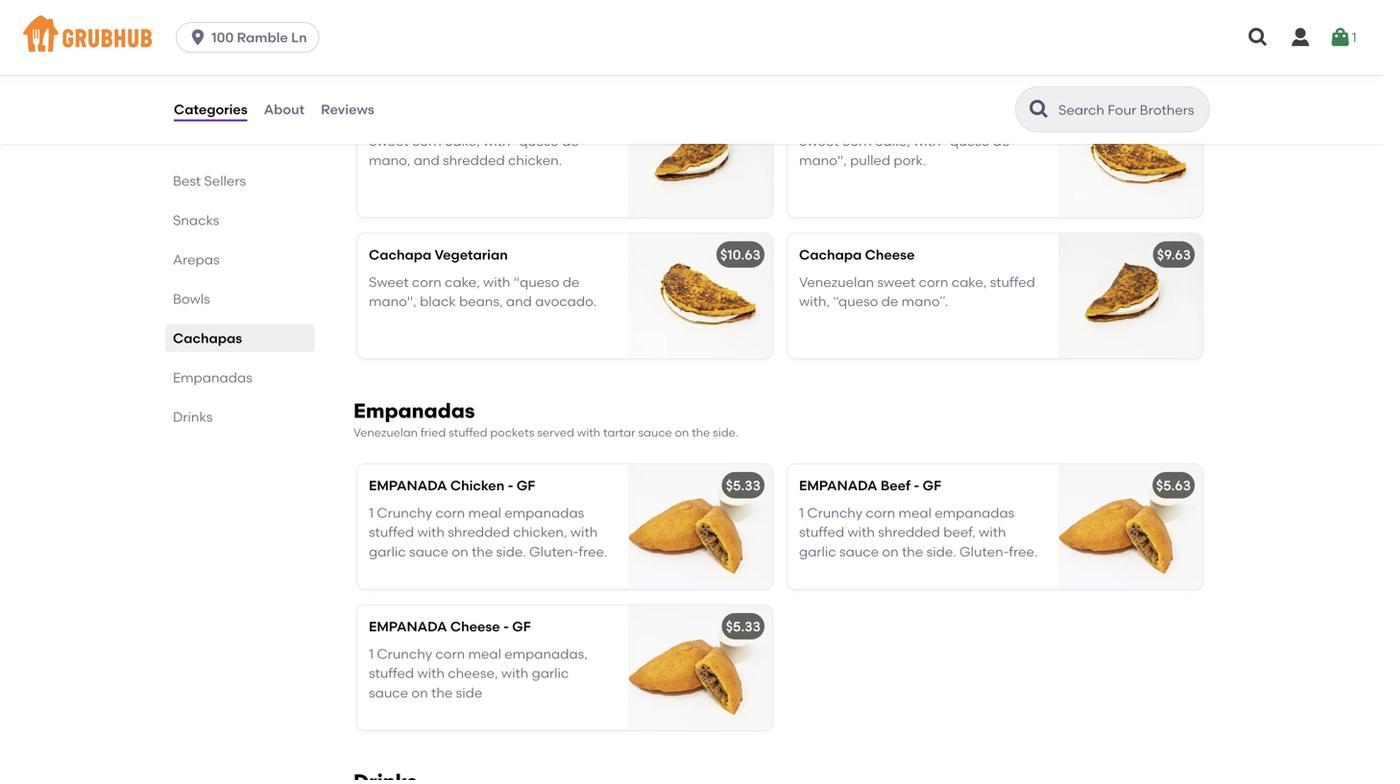 Task type: locate. For each thing, give the bounding box(es) containing it.
"queso
[[944, 133, 990, 149], [514, 274, 559, 290]]

1 inside button
[[1352, 29, 1357, 45]]

chicken up 1 crunchy corn meal empanadas stuffed with shredded chicken, with garlic sauce on the side. gluten-free.
[[450, 478, 504, 494]]

"queso inside venezuelan sweet corn cake, stuffed with, "queso de mano".
[[833, 294, 878, 310]]

de for sweet corn cake, with "queso de mano", pulled pork.
[[993, 133, 1010, 149]]

0 horizontal spatial svg image
[[188, 28, 208, 47]]

venezuelan sweet corn cake, stuffed with, "queso de mano".
[[799, 274, 1035, 310]]

cachapa
[[369, 106, 431, 122], [369, 247, 431, 263], [799, 247, 862, 263]]

stuffed inside "1 crunchy corn meal empanadas stuffed with shredded beef, with garlic sauce on the side. gluten-free."
[[799, 524, 844, 541]]

1 horizontal spatial garlic
[[532, 666, 569, 682]]

gf up chicken,
[[517, 478, 535, 494]]

1 vertical spatial chicken
[[450, 478, 504, 494]]

1 for 1 crunchy corn meal empanadas stuffed with shredded beef, with garlic sauce on the side. gluten-free.
[[799, 505, 804, 521]]

mano", for sweet corn cake, with "queso de mano", pulled pork.
[[799, 152, 847, 169]]

meal up cheese,
[[468, 646, 501, 663]]

"queso up chicken.
[[514, 133, 559, 149]]

meal for cheese
[[468, 646, 501, 663]]

mano", inside the sweet corn cake, with "queso de mano", black beans, and avocado.
[[369, 294, 417, 310]]

cake, right sweet
[[952, 274, 987, 290]]

1 inside 1 crunchy corn meal empanadas, stuffed with cheese, with garlic sauce on the side
[[369, 646, 374, 663]]

2 gluten- from the left
[[960, 544, 1009, 560]]

1 horizontal spatial "queso
[[833, 294, 878, 310]]

empanadas inside 1 crunchy corn meal empanadas stuffed with shredded chicken, with garlic sauce on the side. gluten-free.
[[504, 505, 584, 521]]

de for sweet corn cake, with "queso de mano, and shredded chicken.
[[562, 133, 579, 149]]

sweet
[[369, 133, 409, 149], [799, 133, 839, 149], [369, 274, 409, 290]]

0 horizontal spatial $10.63
[[720, 247, 761, 263]]

sweet for sweet corn cake, with "queso de mano, and shredded chicken.
[[369, 133, 409, 149]]

0 horizontal spatial empanadas
[[173, 370, 252, 386]]

empanadas inside empanadas venezuelan fried stuffed pockets served with tartar sauce on the side.
[[353, 399, 475, 424]]

0 horizontal spatial "queso
[[514, 133, 559, 149]]

cake, inside the sweet corn cake, with "queso de mano", black beans, and avocado.
[[445, 274, 480, 290]]

0 vertical spatial mano",
[[799, 152, 847, 169]]

with
[[483, 133, 510, 149], [913, 133, 941, 149], [483, 274, 510, 290], [577, 426, 600, 440], [417, 524, 445, 541], [570, 524, 598, 541], [848, 524, 875, 541], [979, 524, 1006, 541], [417, 666, 445, 682], [501, 666, 529, 682]]

shredded inside 1 crunchy corn meal empanadas stuffed with shredded chicken, with garlic sauce on the side. gluten-free.
[[448, 524, 510, 541]]

mano",
[[799, 152, 847, 169], [369, 294, 417, 310]]

crunchy down "empanada chicken - gf"
[[377, 505, 432, 521]]

cake, up beans,
[[445, 274, 480, 290]]

1 crunchy corn meal empanadas stuffed with shredded chicken, with garlic sauce on the side. gluten-free.
[[369, 505, 607, 560]]

1 horizontal spatial and
[[506, 294, 532, 310]]

on inside 1 crunchy corn meal empanadas stuffed with shredded chicken, with garlic sauce on the side. gluten-free.
[[452, 544, 468, 560]]

empanada down "fried"
[[369, 478, 447, 494]]

empanada up 1 crunchy corn meal empanadas, stuffed with cheese, with garlic sauce on the side
[[369, 619, 447, 635]]

garlic
[[369, 544, 406, 560], [799, 544, 836, 560], [532, 666, 569, 682]]

corn down cachapa chicken
[[412, 133, 441, 149]]

cheese
[[865, 247, 915, 263], [450, 619, 500, 635]]

free. inside 1 crunchy corn meal empanadas stuffed with shredded chicken, with garlic sauce on the side. gluten-free.
[[579, 544, 607, 560]]

0 vertical spatial empanadas
[[173, 370, 252, 386]]

0 vertical spatial $10.63
[[1150, 106, 1191, 122]]

venezuelan left "fried"
[[353, 426, 418, 440]]

the inside "1 crunchy corn meal empanadas stuffed with shredded beef, with garlic sauce on the side. gluten-free."
[[902, 544, 923, 560]]

sauce inside "1 crunchy corn meal empanadas stuffed with shredded beef, with garlic sauce on the side. gluten-free."
[[839, 544, 879, 560]]

stuffed inside 1 crunchy corn meal empanadas stuffed with shredded chicken, with garlic sauce on the side. gluten-free.
[[369, 524, 414, 541]]

1 for 1 crunchy corn meal empanadas stuffed with shredded chicken, with garlic sauce on the side. gluten-free.
[[369, 505, 374, 521]]

and right mano,
[[414, 152, 440, 169]]

cake, for shredded
[[445, 133, 480, 149]]

0 horizontal spatial venezuelan
[[353, 426, 418, 440]]

empanadas
[[173, 370, 252, 386], [353, 399, 475, 424]]

$5.33
[[726, 478, 761, 494], [726, 619, 761, 635]]

-
[[508, 478, 513, 494], [914, 478, 919, 494], [503, 619, 509, 635]]

free.
[[579, 544, 607, 560], [1009, 544, 1038, 560]]

on down beef
[[882, 544, 899, 560]]

the right tartar
[[692, 426, 710, 440]]

mano", for sweet corn cake, with "queso de mano", black beans, and avocado.
[[369, 294, 417, 310]]

gf for empanada beef - gf
[[923, 478, 941, 494]]

on down "empanada chicken - gf"
[[452, 544, 468, 560]]

crunchy for 1 crunchy corn meal empanadas, stuffed with cheese, with garlic sauce on the side
[[377, 646, 432, 663]]

gluten- down beef,
[[960, 544, 1009, 560]]

empanada
[[369, 478, 447, 494], [799, 478, 877, 494], [369, 619, 447, 635]]

best sellers
[[173, 173, 246, 189]]

cachapa vegetarian image
[[628, 234, 772, 359]]

empanadas up beef,
[[935, 505, 1014, 521]]

meal
[[468, 505, 501, 521], [898, 505, 932, 521], [468, 646, 501, 663]]

1 gluten- from the left
[[529, 544, 579, 560]]

2 horizontal spatial garlic
[[799, 544, 836, 560]]

cachapa up mano,
[[369, 106, 431, 122]]

0 horizontal spatial mano",
[[369, 294, 417, 310]]

with down empanadas,
[[501, 666, 529, 682]]

with up beans,
[[483, 274, 510, 290]]

1 horizontal spatial gluten-
[[960, 544, 1009, 560]]

crunchy down empanada beef - gf
[[807, 505, 862, 521]]

stuffed for 1 crunchy corn meal empanadas, stuffed with cheese, with garlic sauce on the side
[[369, 666, 414, 682]]

0 horizontal spatial cheese
[[450, 619, 500, 635]]

stuffed for 1 crunchy corn meal empanadas stuffed with shredded chicken, with garlic sauce on the side. gluten-free.
[[369, 524, 414, 541]]

shredded inside sweet corn cake, with "queso de mano, and shredded chicken.
[[443, 152, 505, 169]]

chicken,
[[513, 524, 567, 541]]

1 crunchy corn meal empanadas, stuffed with cheese, with garlic sauce on the side
[[369, 646, 588, 701]]

shredded for empanada chicken - gf
[[448, 524, 510, 541]]

empanada beef - gf
[[799, 478, 941, 494]]

sellers
[[204, 173, 246, 189]]

0 vertical spatial venezuelan
[[799, 274, 874, 290]]

cake, for beans,
[[445, 274, 480, 290]]

garlic down empanada beef - gf
[[799, 544, 836, 560]]

stuffed inside 1 crunchy corn meal empanadas, stuffed with cheese, with garlic sauce on the side
[[369, 666, 414, 682]]

svg image inside 100 ramble ln 'button'
[[188, 28, 208, 47]]

0 vertical spatial cheese
[[865, 247, 915, 263]]

free. for 1 crunchy corn meal empanadas stuffed with shredded beef, with garlic sauce on the side. gluten-free.
[[1009, 544, 1038, 560]]

0 horizontal spatial free.
[[579, 544, 607, 560]]

with inside the sweet corn cake, with "queso de mano", black beans, and avocado.
[[483, 274, 510, 290]]

sauce left side
[[369, 685, 408, 701]]

1 horizontal spatial side.
[[713, 426, 738, 440]]

sweet corn cake, with "queso de mano", black beans, and avocado.
[[369, 274, 597, 310]]

proceed
[[1149, 509, 1204, 526]]

sauce down "empanada chicken - gf"
[[409, 544, 449, 560]]

avocado.
[[535, 294, 597, 310]]

$9.63
[[1157, 247, 1191, 263]]

empanadas
[[504, 505, 584, 521], [935, 505, 1014, 521]]

0 horizontal spatial garlic
[[369, 544, 406, 560]]

2 free. from the left
[[1009, 544, 1038, 560]]

and
[[414, 152, 440, 169], [506, 294, 532, 310]]

1 horizontal spatial free.
[[1009, 544, 1038, 560]]

svg image left 100
[[188, 28, 208, 47]]

de inside sweet corn cake, with "queso de mano, and shredded chicken.
[[562, 133, 579, 149]]

"queso for beans,
[[514, 274, 559, 290]]

with up chicken.
[[483, 133, 510, 149]]

de inside sweet corn cake, with "queso de mano", pulled pork.
[[993, 133, 1010, 149]]

venezuelan up with,
[[799, 274, 874, 290]]

1 vertical spatial and
[[506, 294, 532, 310]]

1 vertical spatial cheese
[[450, 619, 500, 635]]

sauce inside empanadas venezuelan fried stuffed pockets served with tartar sauce on the side.
[[638, 426, 672, 440]]

1 $5.33 from the top
[[726, 478, 761, 494]]

stuffed inside venezuelan sweet corn cake, stuffed with, "queso de mano".
[[990, 274, 1035, 290]]

gf right beef
[[923, 478, 941, 494]]

sauce right tartar
[[638, 426, 672, 440]]

cake, inside sweet corn cake, with "queso de mano, and shredded chicken.
[[445, 133, 480, 149]]

cachapa up with,
[[799, 247, 862, 263]]

1 vertical spatial "queso
[[514, 274, 559, 290]]

"queso inside sweet corn cake, with "queso de mano", pulled pork.
[[944, 133, 990, 149]]

gf up empanadas,
[[512, 619, 531, 635]]

empanadas,
[[504, 646, 588, 663]]

1 right svg icon
[[1352, 29, 1357, 45]]

corn down "empanada chicken - gf"
[[435, 505, 465, 521]]

chicken
[[435, 106, 489, 122], [450, 478, 504, 494]]

1 horizontal spatial "queso
[[944, 133, 990, 149]]

2 $5.33 from the top
[[726, 619, 761, 635]]

on
[[675, 426, 689, 440], [452, 544, 468, 560], [882, 544, 899, 560], [411, 685, 428, 701]]

cachapa vegetarian
[[369, 247, 508, 263]]

cheese for empanada
[[450, 619, 500, 635]]

1 free. from the left
[[579, 544, 607, 560]]

with left tartar
[[577, 426, 600, 440]]

1 horizontal spatial mano",
[[799, 152, 847, 169]]

0 horizontal spatial "queso
[[514, 274, 559, 290]]

cachapa up black
[[369, 247, 431, 263]]

ramble
[[237, 29, 288, 46]]

side. inside 1 crunchy corn meal empanadas stuffed with shredded chicken, with garlic sauce on the side. gluten-free.
[[496, 544, 526, 560]]

sauce
[[638, 426, 672, 440], [409, 544, 449, 560], [839, 544, 879, 560], [369, 685, 408, 701]]

cake, for pork.
[[875, 133, 910, 149]]

sauce inside 1 crunchy corn meal empanadas stuffed with shredded chicken, with garlic sauce on the side. gluten-free.
[[409, 544, 449, 560]]

meal inside 1 crunchy corn meal empanadas, stuffed with cheese, with garlic sauce on the side
[[468, 646, 501, 663]]

ln
[[291, 29, 307, 46]]

0 horizontal spatial empanadas
[[504, 505, 584, 521]]

cake, up the pork.
[[875, 133, 910, 149]]

sweet inside the sweet corn cake, with "queso de mano", black beans, and avocado.
[[369, 274, 409, 290]]

1 vertical spatial $5.33
[[726, 619, 761, 635]]

corn up pulled
[[842, 133, 872, 149]]

search icon image
[[1028, 98, 1051, 121]]

venezuelan
[[799, 274, 874, 290], [353, 426, 418, 440]]

$5.33 for 1 crunchy corn meal empanadas stuffed with shredded chicken, with garlic sauce on the side. gluten-free.
[[726, 478, 761, 494]]

garlic down empanadas,
[[532, 666, 569, 682]]

cachapa for cachapa chicken
[[369, 106, 431, 122]]

cake, inside venezuelan sweet corn cake, stuffed with, "queso de mano".
[[952, 274, 987, 290]]

on left side
[[411, 685, 428, 701]]

0 horizontal spatial gluten-
[[529, 544, 579, 560]]

"queso right with,
[[833, 294, 878, 310]]

corn down the empanada cheese -  gf
[[435, 646, 465, 663]]

shredded
[[443, 152, 505, 169], [448, 524, 510, 541], [878, 524, 940, 541]]

gluten- down chicken,
[[529, 544, 579, 560]]

cheese,
[[448, 666, 498, 682]]

the
[[692, 426, 710, 440], [472, 544, 493, 560], [902, 544, 923, 560], [431, 685, 453, 701]]

corn
[[412, 133, 441, 149], [842, 133, 872, 149], [412, 274, 441, 290], [919, 274, 948, 290], [435, 505, 465, 521], [866, 505, 895, 521], [435, 646, 465, 663]]

1 vertical spatial mano",
[[369, 294, 417, 310]]

svg image left svg icon
[[1247, 26, 1270, 49]]

garlic inside "1 crunchy corn meal empanadas stuffed with shredded beef, with garlic sauce on the side. gluten-free."
[[799, 544, 836, 560]]

de inside the sweet corn cake, with "queso de mano", black beans, and avocado.
[[563, 274, 580, 290]]

1 vertical spatial empanadas
[[353, 399, 475, 424]]

0 vertical spatial "queso
[[514, 133, 559, 149]]

100 ramble ln
[[211, 29, 307, 46]]

Search Four Brothers search field
[[1056, 101, 1203, 119]]

1 crunchy corn meal empanadas stuffed with shredded beef, with garlic sauce on the side. gluten-free.
[[799, 505, 1038, 560]]

1 horizontal spatial $10.63
[[1150, 106, 1191, 122]]

shredded left chicken.
[[443, 152, 505, 169]]

on inside empanadas venezuelan fried stuffed pockets served with tartar sauce on the side.
[[675, 426, 689, 440]]

meal down beef
[[898, 505, 932, 521]]

sauce down empanada beef - gf
[[839, 544, 879, 560]]

0 vertical spatial and
[[414, 152, 440, 169]]

0 vertical spatial chicken
[[435, 106, 489, 122]]

1 horizontal spatial empanadas
[[353, 399, 475, 424]]

shredded inside "1 crunchy corn meal empanadas stuffed with shredded beef, with garlic sauce on the side. gluten-free."
[[878, 524, 940, 541]]

1
[[1352, 29, 1357, 45], [369, 505, 374, 521], [799, 505, 804, 521], [369, 646, 374, 663]]

cheese up cheese,
[[450, 619, 500, 635]]

the inside empanadas venezuelan fried stuffed pockets served with tartar sauce on the side.
[[692, 426, 710, 440]]

empanada chicken - gf
[[369, 478, 535, 494]]

cachapa for cachapa vegetarian
[[369, 247, 431, 263]]

crunchy inside "1 crunchy corn meal empanadas stuffed with shredded beef, with garlic sauce on the side. gluten-free."
[[807, 505, 862, 521]]

sweet inside sweet corn cake, with "queso de mano", pulled pork.
[[799, 133, 839, 149]]

cake, inside sweet corn cake, with "queso de mano", pulled pork.
[[875, 133, 910, 149]]

garlic inside 1 crunchy corn meal empanadas, stuffed with cheese, with garlic sauce on the side
[[532, 666, 569, 682]]

crunchy down the empanada cheese -  gf
[[377, 646, 432, 663]]

crunchy inside 1 crunchy corn meal empanadas stuffed with shredded chicken, with garlic sauce on the side. gluten-free.
[[377, 505, 432, 521]]

2 horizontal spatial side.
[[926, 544, 956, 560]]

- up empanadas,
[[503, 619, 509, 635]]

with up the pork.
[[913, 133, 941, 149]]

de
[[562, 133, 579, 149], [993, 133, 1010, 149], [563, 274, 580, 290], [881, 294, 898, 310]]

1 inside "1 crunchy corn meal empanadas stuffed with shredded beef, with garlic sauce on the side. gluten-free."
[[799, 505, 804, 521]]

sweet inside sweet corn cake, with "queso de mano, and shredded chicken.
[[369, 133, 409, 149]]

sweet corn cake, with "queso de mano", pulled pork.
[[799, 133, 1010, 169]]

free. for 1 crunchy corn meal empanadas stuffed with shredded chicken, with garlic sauce on the side. gluten-free.
[[579, 544, 607, 560]]

2 empanadas from the left
[[935, 505, 1014, 521]]

snacks
[[173, 212, 219, 229]]

shredded down "empanada chicken - gf"
[[448, 524, 510, 541]]

"queso
[[514, 133, 559, 149], [833, 294, 878, 310]]

1 down the empanada cheese -  gf
[[369, 646, 374, 663]]

empanadas down the cachapas
[[173, 370, 252, 386]]

corn inside the sweet corn cake, with "queso de mano", black beans, and avocado.
[[412, 274, 441, 290]]

venezuelan inside venezuelan sweet corn cake, stuffed with, "queso de mano".
[[799, 274, 874, 290]]

2 horizontal spatial svg image
[[1329, 26, 1352, 49]]

meal inside 1 crunchy corn meal empanadas stuffed with shredded chicken, with garlic sauce on the side. gluten-free.
[[468, 505, 501, 521]]

"queso inside the sweet corn cake, with "queso de mano", black beans, and avocado.
[[514, 274, 559, 290]]

$10.63
[[1150, 106, 1191, 122], [720, 247, 761, 263]]

0 vertical spatial "queso
[[944, 133, 990, 149]]

with left cheese,
[[417, 666, 445, 682]]

svg image right svg icon
[[1329, 26, 1352, 49]]

with right chicken,
[[570, 524, 598, 541]]

gluten- inside 1 crunchy corn meal empanadas stuffed with shredded chicken, with garlic sauce on the side. gluten-free.
[[529, 544, 579, 560]]

checkout
[[1224, 509, 1288, 526]]

gluten-
[[529, 544, 579, 560], [960, 544, 1009, 560]]

gf
[[517, 478, 535, 494], [923, 478, 941, 494], [512, 619, 531, 635]]

garlic for 1 crunchy corn meal empanadas stuffed with shredded beef, with garlic sauce on the side. gluten-free.
[[799, 544, 836, 560]]

garlic for 1 crunchy corn meal empanadas stuffed with shredded chicken, with garlic sauce on the side. gluten-free.
[[369, 544, 406, 560]]

cake, down cachapa chicken
[[445, 133, 480, 149]]

mano", inside sweet corn cake, with "queso de mano", pulled pork.
[[799, 152, 847, 169]]

corn inside "1 crunchy corn meal empanadas stuffed with shredded beef, with garlic sauce on the side. gluten-free."
[[866, 505, 895, 521]]

chicken.
[[508, 152, 562, 169]]

crunchy for 1 crunchy corn meal empanadas stuffed with shredded beef, with garlic sauce on the side. gluten-free.
[[807, 505, 862, 521]]

0 horizontal spatial and
[[414, 152, 440, 169]]

side. for 1 crunchy corn meal empanadas stuffed with shredded chicken, with garlic sauce on the side. gluten-free.
[[496, 544, 526, 560]]

1 inside 1 crunchy corn meal empanadas stuffed with shredded chicken, with garlic sauce on the side. gluten-free.
[[369, 505, 374, 521]]

corn up black
[[412, 274, 441, 290]]

empanada left beef
[[799, 478, 877, 494]]

empanadas up "fried"
[[353, 399, 475, 424]]

mano,
[[369, 152, 410, 169]]

shredded down beef
[[878, 524, 940, 541]]

sweet for sweet corn cake, with "queso de mano", pulled pork.
[[799, 133, 839, 149]]

100 ramble ln button
[[176, 22, 327, 53]]

stuffed for 1 crunchy corn meal empanadas stuffed with shredded beef, with garlic sauce on the side. gluten-free.
[[799, 524, 844, 541]]

the inside 1 crunchy corn meal empanadas stuffed with shredded chicken, with garlic sauce on the side. gluten-free.
[[472, 544, 493, 560]]

1 horizontal spatial cheese
[[865, 247, 915, 263]]

fried
[[420, 426, 446, 440]]

- right beef
[[914, 478, 919, 494]]

svg image inside 1 button
[[1329, 26, 1352, 49]]

side.
[[713, 426, 738, 440], [496, 544, 526, 560], [926, 544, 956, 560]]

proceed to checkout
[[1149, 509, 1288, 526]]

crunchy
[[377, 505, 432, 521], [807, 505, 862, 521], [377, 646, 432, 663]]

stuffed
[[990, 274, 1035, 290], [449, 426, 487, 440], [369, 524, 414, 541], [799, 524, 844, 541], [369, 666, 414, 682]]

meal inside "1 crunchy corn meal empanadas stuffed with shredded beef, with garlic sauce on the side. gluten-free."
[[898, 505, 932, 521]]

garlic inside 1 crunchy corn meal empanadas stuffed with shredded chicken, with garlic sauce on the side. gluten-free.
[[369, 544, 406, 560]]

meal down "empanada chicken - gf"
[[468, 505, 501, 521]]

svg image for 1
[[1329, 26, 1352, 49]]

empanadas up chicken,
[[504, 505, 584, 521]]

the down beef
[[902, 544, 923, 560]]

cheese up sweet
[[865, 247, 915, 263]]

1 horizontal spatial empanadas
[[935, 505, 1014, 521]]

gf for empanada cheese -  gf
[[512, 619, 531, 635]]

1 horizontal spatial venezuelan
[[799, 274, 874, 290]]

with down "empanada chicken - gf"
[[417, 524, 445, 541]]

- up 1 crunchy corn meal empanadas stuffed with shredded chicken, with garlic sauce on the side. gluten-free.
[[508, 478, 513, 494]]

gluten- for chicken,
[[529, 544, 579, 560]]

1 vertical spatial "queso
[[833, 294, 878, 310]]

1 vertical spatial $10.63
[[720, 247, 761, 263]]

and right beans,
[[506, 294, 532, 310]]

beans,
[[459, 294, 503, 310]]

the down "empanada chicken - gf"
[[472, 544, 493, 560]]

$5.63
[[1156, 478, 1191, 494]]

0 vertical spatial $5.33
[[726, 478, 761, 494]]

empanadas for chicken,
[[504, 505, 584, 521]]

1 down "empanada chicken - gf"
[[369, 505, 374, 521]]

1 vertical spatial venezuelan
[[353, 426, 418, 440]]

cake,
[[445, 133, 480, 149], [875, 133, 910, 149], [445, 274, 480, 290], [952, 274, 987, 290]]

svg image
[[1247, 26, 1270, 49], [1329, 26, 1352, 49], [188, 28, 208, 47]]

corn down empanada beef - gf
[[866, 505, 895, 521]]

garlic down "empanada chicken - gf"
[[369, 544, 406, 560]]

pork.
[[894, 152, 926, 169]]

the left side
[[431, 685, 453, 701]]

pockets
[[490, 426, 534, 440]]

free. inside "1 crunchy corn meal empanadas stuffed with shredded beef, with garlic sauce on the side. gluten-free."
[[1009, 544, 1038, 560]]

corn inside 1 crunchy corn meal empanadas stuffed with shredded chicken, with garlic sauce on the side. gluten-free.
[[435, 505, 465, 521]]

served
[[537, 426, 574, 440]]

beef
[[881, 478, 910, 494]]

side. inside "1 crunchy corn meal empanadas stuffed with shredded beef, with garlic sauce on the side. gluten-free."
[[926, 544, 956, 560]]

1 down empanada beef - gf
[[799, 505, 804, 521]]

mano", left pulled
[[799, 152, 847, 169]]

with down empanada beef - gf
[[848, 524, 875, 541]]

on right tartar
[[675, 426, 689, 440]]

chicken up sweet corn cake, with "queso de mano, and shredded chicken. on the left of the page
[[435, 106, 489, 122]]

gluten- inside "1 crunchy corn meal empanadas stuffed with shredded beef, with garlic sauce on the side. gluten-free."
[[960, 544, 1009, 560]]

crunchy inside 1 crunchy corn meal empanadas, stuffed with cheese, with garlic sauce on the side
[[377, 646, 432, 663]]

empanada for empanada chicken - gf
[[369, 478, 447, 494]]

- for cheese
[[503, 619, 509, 635]]

0 horizontal spatial side.
[[496, 544, 526, 560]]

empanadas inside "1 crunchy corn meal empanadas stuffed with shredded beef, with garlic sauce on the side. gluten-free."
[[935, 505, 1014, 521]]

mano", left black
[[369, 294, 417, 310]]

1 empanadas from the left
[[504, 505, 584, 521]]

beef,
[[943, 524, 976, 541]]

corn up mano". on the top right
[[919, 274, 948, 290]]



Task type: vqa. For each thing, say whether or not it's contained in the screenshot.
the sweet corn cake, with "queso de mano", black beans, and avocado.
yes



Task type: describe. For each thing, give the bounding box(es) containing it.
categories
[[174, 101, 247, 118]]

side. inside empanadas venezuelan fried stuffed pockets served with tartar sauce on the side.
[[713, 426, 738, 440]]

$5.33 for 1 crunchy corn meal empanadas, stuffed with cheese, with garlic sauce on the side
[[726, 619, 761, 635]]

best
[[173, 173, 201, 189]]

cheese for cachapa
[[865, 247, 915, 263]]

$10.63 for sweet corn cake, with "queso de mano", pulled pork.
[[1150, 106, 1191, 122]]

reviews button
[[320, 75, 375, 144]]

meal for chicken
[[468, 505, 501, 521]]

pulled
[[850, 152, 890, 169]]

1 horizontal spatial svg image
[[1247, 26, 1270, 49]]

cachapa cheese
[[799, 247, 915, 263]]

stuffed inside empanadas venezuelan fried stuffed pockets served with tartar sauce on the side.
[[449, 426, 487, 440]]

de inside venezuelan sweet corn cake, stuffed with, "queso de mano".
[[881, 294, 898, 310]]

drinks
[[173, 409, 213, 425]]

reviews
[[321, 101, 374, 118]]

corn inside sweet corn cake, with "queso de mano, and shredded chicken.
[[412, 133, 441, 149]]

corn inside sweet corn cake, with "queso de mano", pulled pork.
[[842, 133, 872, 149]]

the inside 1 crunchy corn meal empanadas, stuffed with cheese, with garlic sauce on the side
[[431, 685, 453, 701]]

"queso for pork.
[[944, 133, 990, 149]]

categories button
[[173, 75, 248, 144]]

- for chicken
[[508, 478, 513, 494]]

cachapa chicken image
[[628, 93, 772, 218]]

- for beef
[[914, 478, 919, 494]]

empanada for empanada beef - gf
[[799, 478, 877, 494]]

black
[[420, 294, 456, 310]]

tartar
[[603, 426, 635, 440]]

empanadas for beef,
[[935, 505, 1014, 521]]

sauce inside 1 crunchy corn meal empanadas, stuffed with cheese, with garlic sauce on the side
[[369, 685, 408, 701]]

meal for beef
[[898, 505, 932, 521]]

cachapa cheese image
[[1058, 234, 1202, 359]]

cachapa for cachapa cheese
[[799, 247, 862, 263]]

crunchy for 1 crunchy corn meal empanadas stuffed with shredded chicken, with garlic sauce on the side. gluten-free.
[[377, 505, 432, 521]]

gluten- for beef,
[[960, 544, 1009, 560]]

bowls
[[173, 291, 210, 307]]

sweet
[[877, 274, 915, 290]]

de for sweet corn cake, with "queso de mano", black beans, and avocado.
[[563, 274, 580, 290]]

empanadas for empanadas
[[173, 370, 252, 386]]

venezuelan inside empanadas venezuelan fried stuffed pockets served with tartar sauce on the side.
[[353, 426, 418, 440]]

corn inside 1 crunchy corn meal empanadas, stuffed with cheese, with garlic sauce on the side
[[435, 646, 465, 663]]

cachapas
[[173, 330, 242, 347]]

with inside empanadas venezuelan fried stuffed pockets served with tartar sauce on the side.
[[577, 426, 600, 440]]

corn inside venezuelan sweet corn cake, stuffed with, "queso de mano".
[[919, 274, 948, 290]]

empanada beef - gf image
[[1058, 465, 1202, 590]]

empanadas venezuelan fried stuffed pockets served with tartar sauce on the side.
[[353, 399, 738, 440]]

empanadas for empanadas venezuelan fried stuffed pockets served with tartar sauce on the side.
[[353, 399, 475, 424]]

with inside sweet corn cake, with "queso de mano", pulled pork.
[[913, 133, 941, 149]]

and inside sweet corn cake, with "queso de mano, and shredded chicken.
[[414, 152, 440, 169]]

sweet corn cake, with "queso de mano, and shredded chicken.
[[369, 133, 579, 169]]

empanada for empanada cheese -  gf
[[369, 619, 447, 635]]

empanada cheese -  gf
[[369, 619, 531, 635]]

shredded for empanada beef - gf
[[878, 524, 940, 541]]

arepas
[[173, 252, 220, 268]]

with inside sweet corn cake, with "queso de mano, and shredded chicken.
[[483, 133, 510, 149]]

about button
[[263, 75, 305, 144]]

mano".
[[901, 294, 948, 310]]

with,
[[799, 294, 830, 310]]

proceed to checkout button
[[1090, 500, 1347, 535]]

about
[[264, 101, 305, 118]]

on inside "1 crunchy corn meal empanadas stuffed with shredded beef, with garlic sauce on the side. gluten-free."
[[882, 544, 899, 560]]

svg image for 100 ramble ln
[[188, 28, 208, 47]]

main navigation navigation
[[0, 0, 1383, 75]]

on inside 1 crunchy corn meal empanadas, stuffed with cheese, with garlic sauce on the side
[[411, 685, 428, 701]]

svg image
[[1289, 26, 1312, 49]]

to
[[1207, 509, 1221, 526]]

cachapa chicken
[[369, 106, 489, 122]]

chicken for corn
[[450, 478, 504, 494]]

1 for 1 crunchy corn meal empanadas, stuffed with cheese, with garlic sauce on the side
[[369, 646, 374, 663]]

1 button
[[1329, 20, 1357, 55]]

empanada chicken - gf image
[[628, 465, 772, 590]]

side. for 1 crunchy corn meal empanadas stuffed with shredded beef, with garlic sauce on the side. gluten-free.
[[926, 544, 956, 560]]

with right beef,
[[979, 524, 1006, 541]]

"queso inside sweet corn cake, with "queso de mano, and shredded chicken.
[[514, 133, 559, 149]]

vegetarian
[[435, 247, 508, 263]]

sweet for sweet corn cake, with "queso de mano", black beans, and avocado.
[[369, 274, 409, 290]]

side
[[456, 685, 482, 701]]

and inside the sweet corn cake, with "queso de mano", black beans, and avocado.
[[506, 294, 532, 310]]

cachapa pork image
[[1058, 93, 1202, 218]]

chicken for cake,
[[435, 106, 489, 122]]

gf for empanada chicken - gf
[[517, 478, 535, 494]]

$10.63 for sweet corn cake, with "queso de mano", black beans, and avocado.
[[720, 247, 761, 263]]

100
[[211, 29, 234, 46]]

empanada cheese -  gf image
[[628, 606, 772, 731]]



